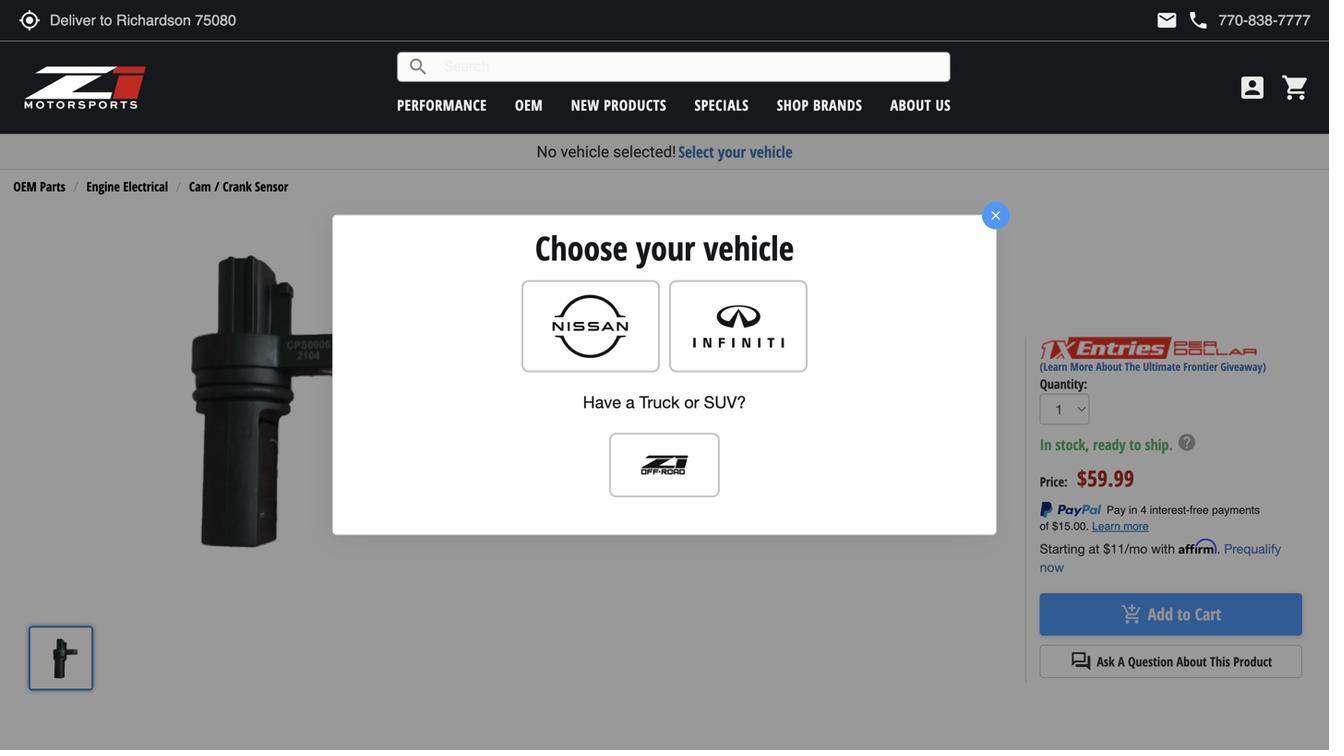 Task type: locate. For each thing, give the bounding box(es) containing it.
phone
[[1187, 9, 1210, 31]]

350z up other
[[486, 208, 530, 241]]

genuine
[[578, 450, 631, 467]]

parts
[[40, 178, 65, 195]]

or for may
[[637, 479, 649, 498]]

in
[[864, 356, 876, 373], [658, 377, 669, 394]]

mounted
[[595, 377, 654, 394]]

2 vertical spatial a
[[773, 479, 780, 498]]

crankshaft up purchase
[[500, 398, 570, 415]]

0 horizontal spatial crankshaft
[[500, 398, 570, 415]]

0 vertical spatial g35
[[552, 208, 587, 241]]

models:
[[507, 293, 547, 311]]

crankshaft inside 350z / g35 vq35de crankshaft position sensor star star star_half 4.6/5 - (16 reviews) other manufacturers fits models: 350z / g35 / fx35 / fx45
[[671, 208, 772, 241]]

0 vertical spatial or
[[942, 356, 956, 373]]

this
[[500, 377, 528, 394], [787, 398, 815, 415], [536, 479, 559, 498], [1210, 653, 1230, 671]]

the right "read"
[[869, 377, 889, 394]]

0 horizontal spatial position
[[576, 356, 630, 373]]

1 horizontal spatial nissan
[[739, 419, 784, 436]]

2 of from the left
[[950, 377, 963, 394]]

0 vertical spatial your
[[718, 141, 746, 162]]

a left o-
[[773, 479, 780, 498]]

/ right cam
[[214, 178, 219, 195]]

350z inside crankshaft position sensor for vq35de engines found in the 350z or g35. this sensor is mounted in the rear of the oil pan to read the position of crankshaft by the notches on the flywheel.  this sensor is produced by the same manufacturer that builds it for nissan to the same standards.
[[905, 356, 938, 373]]

1 horizontal spatial by
[[949, 398, 966, 415]]

the left oil
[[745, 377, 766, 394]]

shop
[[777, 95, 809, 115]]

1 horizontal spatial your
[[718, 141, 746, 162]]

the up on
[[673, 377, 694, 394]]

1 horizontal spatial for
[[717, 419, 735, 436]]

by right produced
[[949, 398, 966, 415]]

crankshaft up o-
[[744, 450, 813, 467]]

g35 up star_half
[[552, 208, 587, 241]]

0 vertical spatial vq35de
[[593, 208, 665, 241]]

0 horizontal spatial about
[[890, 95, 931, 115]]

or for suv?
[[684, 393, 699, 412]]

your right select
[[718, 141, 746, 162]]

2 same from the left
[[830, 419, 866, 436]]

for right it
[[717, 419, 735, 436]]

this sensor may, or may not, come with a new o-ring.
[[536, 479, 851, 498]]

1 vertical spatial position
[[576, 356, 630, 373]]

position up ring.
[[817, 450, 870, 467]]

vehicle right no
[[561, 143, 609, 161]]

0 vertical spatial oem
[[515, 95, 543, 115]]

nissan up may
[[635, 450, 679, 467]]

0 vertical spatial new
[[571, 95, 600, 115]]

add
[[1148, 603, 1173, 626]]

0 horizontal spatial oem
[[13, 178, 37, 195]]

1 vertical spatial vq35de
[[706, 356, 762, 373]]

1 vertical spatial is
[[867, 398, 878, 415]]

account_box
[[1238, 73, 1267, 102]]

1 star from the left
[[523, 246, 542, 264]]

a for genuine
[[566, 450, 574, 467]]

1 vertical spatial or
[[684, 393, 699, 412]]

1 horizontal spatial position
[[893, 377, 946, 394]]

may
[[652, 479, 677, 498]]

(learn more about the ultimate frontier giveaway)
[[1040, 359, 1266, 374]]

4.6/5 -
[[582, 247, 615, 262]]

star_half
[[560, 246, 579, 264]]

1 vertical spatial nissan
[[635, 450, 679, 467]]

with inside starting at $11 /mo with affirm .
[[1151, 541, 1175, 557]]

2 vertical spatial about
[[1177, 653, 1207, 671]]

0 horizontal spatial position
[[817, 450, 870, 467]]

sensor left have
[[532, 377, 576, 394]]

0 horizontal spatial for
[[684, 356, 702, 373]]

shopping_cart link
[[1277, 73, 1311, 102]]

of right rear
[[728, 377, 741, 394]]

0 vertical spatial sensor
[[255, 178, 288, 195]]

products
[[604, 95, 667, 115]]

0 horizontal spatial g35
[[552, 208, 587, 241]]

mail phone
[[1156, 9, 1210, 31]]

cam / crank sensor
[[189, 178, 288, 195]]

sensor
[[532, 377, 576, 394], [819, 398, 863, 415], [874, 450, 918, 467], [563, 479, 600, 498]]

crankshaft inside crankshaft position sensor for vq35de engines found in the 350z or g35. this sensor is mounted in the rear of the oil pan to read the position of crankshaft by the notches on the flywheel.  this sensor is produced by the same manufacturer that builds it for nissan to the same standards.
[[500, 356, 572, 373]]

read
[[835, 377, 864, 394]]

with
[[743, 479, 769, 498], [1151, 541, 1175, 557]]

mail
[[1156, 9, 1178, 31]]

ultimate
[[1143, 359, 1181, 374]]

0 horizontal spatial of
[[728, 377, 741, 394]]

/ down other manufacturers link
[[579, 295, 584, 310]]

nissan
[[739, 419, 784, 436], [635, 450, 679, 467]]

performance
[[397, 95, 487, 115]]

1 vertical spatial g35
[[587, 295, 607, 310]]

this up purchase
[[500, 377, 528, 394]]

1 horizontal spatial a
[[626, 393, 635, 412]]

1 vertical spatial oem
[[13, 178, 37, 195]]

star
[[523, 246, 542, 264], [542, 246, 560, 264]]

1 vertical spatial sensor
[[859, 208, 921, 241]]

0 vertical spatial a
[[626, 393, 635, 412]]

1 vertical spatial crankshaft
[[744, 450, 813, 467]]

vq35de up 4.6/5 - at the top of page
[[593, 208, 665, 241]]

infinti logo image
[[680, 290, 797, 363]]

oem for oem
[[515, 95, 543, 115]]

or
[[942, 356, 956, 373], [684, 393, 699, 412], [637, 479, 649, 498]]

0 horizontal spatial same
[[500, 419, 536, 436]]

in up notches
[[658, 377, 669, 394]]

2 horizontal spatial 350z
[[905, 356, 938, 373]]

this left product
[[1210, 653, 1230, 671]]

0 vertical spatial nissan
[[739, 419, 784, 436]]

not,
[[681, 479, 705, 498]]

1 vertical spatial a
[[566, 450, 574, 467]]

0 horizontal spatial is
[[580, 377, 591, 394]]

at
[[1089, 541, 1100, 557]]

1 horizontal spatial is
[[867, 398, 878, 415]]

the down g35.
[[970, 398, 991, 415]]

oem for oem parts
[[13, 178, 37, 195]]

truck
[[639, 393, 680, 412]]

may,
[[604, 479, 633, 498]]

a right have
[[626, 393, 635, 412]]

notches
[[619, 398, 672, 415]]

0 horizontal spatial crankshaft
[[500, 356, 572, 373]]

0 vertical spatial position
[[778, 208, 853, 241]]

2 vertical spatial or
[[637, 479, 649, 498]]

or left g35.
[[942, 356, 956, 373]]

is left mounted at left
[[580, 377, 591, 394]]

1 vertical spatial crankshaft
[[500, 356, 572, 373]]

have a truck or suv?
[[583, 393, 746, 412]]

Search search field
[[429, 53, 950, 81]]

cart
[[1195, 603, 1221, 626]]

account_box link
[[1233, 73, 1272, 102]]

0 horizontal spatial or
[[637, 479, 649, 498]]

is
[[580, 377, 591, 394], [867, 398, 878, 415]]

g35 down manufacturers
[[587, 295, 607, 310]]

1 horizontal spatial position
[[778, 208, 853, 241]]

nissan down suv?
[[739, 419, 784, 436]]

1 horizontal spatial about
[[1096, 359, 1122, 374]]

2 vertical spatial 350z
[[905, 356, 938, 373]]

position up produced
[[893, 377, 946, 394]]

of down g35.
[[950, 377, 963, 394]]

to down pan
[[788, 419, 801, 436]]

nissan inside crankshaft position sensor for vq35de engines found in the 350z or g35. this sensor is mounted in the rear of the oil pan to read the position of crankshaft by the notches on the flywheel.  this sensor is produced by the same manufacturer that builds it for nissan to the same standards.
[[739, 419, 784, 436]]

0 horizontal spatial 350z
[[486, 208, 530, 241]]

0 vertical spatial is
[[580, 377, 591, 394]]

search
[[407, 56, 429, 78]]

ask
[[1097, 653, 1115, 671]]

same up purchase
[[500, 419, 536, 436]]

position inside crankshaft position sensor for vq35de engines found in the 350z or g35. this sensor is mounted in the rear of the oil pan to read the position of crankshaft by the notches on the flywheel.  this sensor is produced by the same manufacturer that builds it for nissan to the same standards.
[[893, 377, 946, 394]]

1 vertical spatial about
[[1096, 359, 1122, 374]]

stock,
[[1055, 435, 1089, 455]]

$11
[[1103, 541, 1125, 557]]

vq35de down it
[[684, 450, 740, 467]]

1 horizontal spatial new
[[784, 479, 809, 498]]

oem left parts
[[13, 178, 37, 195]]

by up manufacturer on the left bottom of page
[[574, 398, 590, 415]]

1 horizontal spatial of
[[950, 377, 963, 394]]

0 vertical spatial with
[[743, 479, 769, 498]]

1 horizontal spatial 350z
[[550, 295, 576, 310]]

or up builds
[[684, 393, 699, 412]]

crankshaft inside crankshaft position sensor for vq35de engines found in the 350z or g35. this sensor is mounted in the rear of the oil pan to read the position of crankshaft by the notches on the flywheel.  this sensor is produced by the same manufacturer that builds it for nissan to the same standards.
[[500, 398, 570, 415]]

2 horizontal spatial sensor
[[859, 208, 921, 241]]

1 horizontal spatial oem
[[515, 95, 543, 115]]

manufacturer
[[540, 419, 628, 436]]

new products link
[[571, 95, 667, 115]]

g35
[[552, 208, 587, 241], [587, 295, 607, 310]]

us
[[936, 95, 951, 115]]

is up standards.
[[867, 398, 878, 415]]

vq35de up rear
[[706, 356, 762, 373]]

0 vertical spatial for
[[684, 356, 702, 373]]

2 horizontal spatial or
[[942, 356, 956, 373]]

vq35de
[[593, 208, 665, 241], [706, 356, 762, 373], [684, 450, 740, 467]]

0 horizontal spatial a
[[566, 450, 574, 467]]

engine electrical
[[86, 178, 168, 195]]

now
[[1040, 560, 1064, 575]]

specials
[[695, 95, 749, 115]]

350z down other manufacturers link
[[550, 295, 576, 310]]

to left ship.
[[1129, 435, 1141, 455]]

or left may
[[637, 479, 649, 498]]

new left the products
[[571, 95, 600, 115]]

question
[[1128, 653, 1173, 671]]

0 horizontal spatial your
[[636, 225, 695, 271]]

1 horizontal spatial same
[[830, 419, 866, 436]]

to right add
[[1177, 603, 1191, 626]]

the down mounted at left
[[594, 398, 615, 415]]

1 horizontal spatial g35
[[587, 295, 607, 310]]

0 vertical spatial in
[[864, 356, 876, 373]]

0 vertical spatial crankshaft
[[500, 398, 570, 415]]

new left o-
[[784, 479, 809, 498]]

1 horizontal spatial or
[[684, 393, 699, 412]]

1 vertical spatial for
[[717, 419, 735, 436]]

0 vertical spatial crankshaft
[[671, 208, 772, 241]]

0 horizontal spatial new
[[571, 95, 600, 115]]

nissan logo image
[[533, 290, 649, 363]]

0 horizontal spatial by
[[574, 398, 590, 415]]

/ right fx35
[[647, 295, 652, 310]]

with right come
[[743, 479, 769, 498]]

with right /mo
[[1151, 541, 1175, 557]]

350z up produced
[[905, 356, 938, 373]]

or inside crankshaft position sensor for vq35de engines found in the 350z or g35. this sensor is mounted in the rear of the oil pan to read the position of crankshaft by the notches on the flywheel.  this sensor is produced by the same manufacturer that builds it for nissan to the same standards.
[[942, 356, 956, 373]]

0 horizontal spatial in
[[658, 377, 669, 394]]

about right question
[[1177, 653, 1207, 671]]

it
[[705, 419, 713, 436]]

1 of from the left
[[728, 377, 741, 394]]

crank
[[223, 178, 252, 195]]

1 horizontal spatial crankshaft
[[671, 208, 772, 241]]

sensor inside crankshaft position sensor for vq35de engines found in the 350z or g35. this sensor is mounted in the rear of the oil pan to read the position of crankshaft by the notches on the flywheel.  this sensor is produced by the same manufacturer that builds it for nissan to the same standards.
[[634, 356, 680, 373]]

crankshaft
[[671, 208, 772, 241], [500, 356, 572, 373]]

for up rear
[[684, 356, 702, 373]]

about left the
[[1096, 359, 1122, 374]]

oem up no
[[515, 95, 543, 115]]

2 vertical spatial sensor
[[634, 356, 680, 373]]

crankshaft down models:
[[500, 356, 572, 373]]

about left us
[[890, 95, 931, 115]]

2 vertical spatial vq35de
[[684, 450, 740, 467]]

same down "read"
[[830, 419, 866, 436]]

suv?
[[704, 393, 746, 412]]

ship.
[[1145, 435, 1173, 455]]

0 vertical spatial position
[[893, 377, 946, 394]]

350z
[[486, 208, 530, 241], [550, 295, 576, 310], [905, 356, 938, 373]]

crankshaft
[[500, 398, 570, 415], [744, 450, 813, 467]]

crankshaft down select your vehicle link
[[671, 208, 772, 241]]

new
[[571, 95, 600, 115], [784, 479, 809, 498]]

your up 'fx45'
[[636, 225, 695, 271]]

1 horizontal spatial with
[[1151, 541, 1175, 557]]

vq35de inside crankshaft position sensor for vq35de engines found in the 350z or g35. this sensor is mounted in the rear of the oil pan to read the position of crankshaft by the notches on the flywheel.  this sensor is produced by the same manufacturer that builds it for nissan to the same standards.
[[706, 356, 762, 373]]

1 vertical spatial with
[[1151, 541, 1175, 557]]

vq35de for for
[[706, 356, 762, 373]]

in right found
[[864, 356, 876, 373]]

have
[[583, 393, 621, 412]]

prequalify now link
[[1040, 541, 1281, 575]]

selected!
[[613, 143, 676, 161]]

a down manufacturer on the left bottom of page
[[566, 450, 574, 467]]

produced
[[882, 398, 945, 415]]

1 horizontal spatial sensor
[[634, 356, 680, 373]]

1 vertical spatial your
[[636, 225, 695, 271]]

2 horizontal spatial about
[[1177, 653, 1207, 671]]

the up it
[[696, 398, 717, 415]]



Task type: describe. For each thing, give the bounding box(es) containing it.
fx35
[[618, 295, 644, 310]]

.
[[1217, 541, 1221, 557]]

brands
[[813, 95, 862, 115]]

giveaway)
[[1221, 359, 1266, 374]]

1 same from the left
[[500, 419, 536, 436]]

o-
[[812, 479, 824, 498]]

0 horizontal spatial sensor
[[255, 178, 288, 195]]

builds
[[661, 419, 701, 436]]

shop brands
[[777, 95, 862, 115]]

add_shopping_cart add to cart
[[1121, 603, 1221, 626]]

about us
[[890, 95, 951, 115]]

sensor inside 350z / g35 vq35de crankshaft position sensor star star star_half 4.6/5 - (16 reviews) other manufacturers fits models: 350z / g35 / fx35 / fx45
[[859, 208, 921, 241]]

oem parts link
[[13, 178, 65, 195]]

vehicle inside no vehicle selected! select your vehicle
[[561, 143, 609, 161]]

shopping_cart
[[1281, 73, 1311, 102]]

question_answer
[[1070, 651, 1092, 673]]

2 by from the left
[[949, 398, 966, 415]]

a
[[1118, 653, 1125, 671]]

2 horizontal spatial a
[[773, 479, 780, 498]]

help
[[1177, 433, 1197, 453]]

phone link
[[1187, 9, 1311, 31]]

1 vertical spatial position
[[817, 450, 870, 467]]

engine electrical link
[[86, 178, 168, 195]]

come
[[708, 479, 739, 498]]

/mo
[[1125, 541, 1148, 557]]

no
[[537, 143, 557, 161]]

(learn
[[1040, 359, 1068, 374]]

performance link
[[397, 95, 487, 115]]

starting at $11 /mo with affirm .
[[1040, 539, 1224, 557]]

oem parts
[[13, 178, 65, 195]]

vq35de for nissan
[[684, 450, 740, 467]]

product
[[1233, 653, 1272, 671]]

manufacturers
[[555, 269, 629, 287]]

oem link
[[515, 95, 543, 115]]

select your vehicle link
[[678, 141, 793, 162]]

vehicle down shop
[[750, 141, 793, 162]]

fits
[[486, 293, 504, 311]]

found
[[822, 356, 860, 373]]

0 vertical spatial 350z
[[486, 208, 530, 241]]

affirm
[[1179, 539, 1217, 555]]

price:
[[1040, 473, 1068, 491]]

z1 motorsports logo image
[[23, 65, 147, 111]]

sensor left may, in the left bottom of the page
[[563, 479, 600, 498]]

2 star from the left
[[542, 246, 560, 264]]

$59.99
[[1077, 464, 1134, 494]]

pan
[[789, 377, 814, 394]]

this inside question_answer ask a question about this product
[[1210, 653, 1230, 671]]

1 vertical spatial new
[[784, 479, 809, 498]]

purchase
[[500, 450, 562, 467]]

select
[[678, 141, 714, 162]]

g35.
[[960, 356, 992, 373]]

vehicle up infinti logo
[[704, 225, 794, 271]]

1 horizontal spatial crankshaft
[[744, 450, 813, 467]]

other
[[523, 269, 552, 287]]

crankshaft position sensor for vq35de engines found in the 350z or g35. this sensor is mounted in the rear of the oil pan to read the position of crankshaft by the notches on the flywheel.  this sensor is produced by the same manufacturer that builds it for nissan to the same standards.
[[500, 356, 992, 436]]

specials link
[[695, 95, 749, 115]]

cam
[[189, 178, 211, 195]]

my_location
[[18, 9, 41, 31]]

question_answer ask a question about this product
[[1070, 651, 1272, 673]]

prequalify
[[1224, 541, 1281, 557]]

engines
[[766, 356, 818, 373]]

(learn more about the ultimate frontier giveaway) link
[[1040, 359, 1266, 374]]

more
[[1070, 359, 1093, 374]]

in
[[1040, 435, 1052, 455]]

/ up other
[[536, 208, 546, 241]]

0 horizontal spatial nissan
[[635, 450, 679, 467]]

1 vertical spatial in
[[658, 377, 669, 394]]

ring.
[[824, 479, 851, 498]]

purchase a genuine nissan vq35de crankshaft position sensor
[[500, 450, 922, 467]]

new products
[[571, 95, 667, 115]]

cam / crank sensor link
[[189, 178, 288, 195]]

no vehicle selected! select your vehicle
[[537, 141, 793, 162]]

standards.
[[870, 419, 940, 436]]

frontier
[[1183, 359, 1218, 374]]

price: $59.99
[[1040, 464, 1134, 494]]

350z / g35 vq35de crankshaft position sensor star star star_half 4.6/5 - (16 reviews) other manufacturers fits models: 350z / g35 / fx35 / fx45
[[486, 208, 921, 311]]

to inside in stock, ready to ship. help
[[1129, 435, 1141, 455]]

1 vertical spatial 350z
[[550, 295, 576, 310]]

position inside crankshaft position sensor for vq35de engines found in the 350z or g35. this sensor is mounted in the rear of the oil pan to read the position of crankshaft by the notches on the flywheel.  this sensor is produced by the same manufacturer that builds it for nissan to the same standards.
[[576, 356, 630, 373]]

a for truck
[[626, 393, 635, 412]]

0 vertical spatial about
[[890, 95, 931, 115]]

about inside question_answer ask a question about this product
[[1177, 653, 1207, 671]]

to right pan
[[818, 377, 831, 394]]

engine
[[86, 178, 120, 195]]

1 horizontal spatial in
[[864, 356, 876, 373]]

prequalify now
[[1040, 541, 1281, 575]]

/ left fx35
[[610, 295, 615, 310]]

0 horizontal spatial with
[[743, 479, 769, 498]]

choose
[[535, 225, 628, 271]]

this down pan
[[787, 398, 815, 415]]

add_shopping_cart
[[1121, 604, 1143, 626]]

the down pan
[[805, 419, 826, 436]]

the up produced
[[880, 356, 901, 373]]

position inside 350z / g35 vq35de crankshaft position sensor star star star_half 4.6/5 - (16 reviews) other manufacturers fits models: 350z / g35 / fx35 / fx45
[[778, 208, 853, 241]]

this down purchase
[[536, 479, 559, 498]]

mail link
[[1156, 9, 1178, 31]]

about us link
[[890, 95, 951, 115]]

shop brands link
[[777, 95, 862, 115]]

that
[[632, 419, 657, 436]]

sensor down "read"
[[819, 398, 863, 415]]

sensor down standards.
[[874, 450, 918, 467]]

vq35de inside 350z / g35 vq35de crankshaft position sensor star star star_half 4.6/5 - (16 reviews) other manufacturers fits models: 350z / g35 / fx35 / fx45
[[593, 208, 665, 241]]

in stock, ready to ship. help
[[1040, 433, 1197, 455]]

on
[[676, 398, 692, 415]]

electrical
[[123, 178, 168, 195]]

1 by from the left
[[574, 398, 590, 415]]

the
[[1125, 359, 1140, 374]]



Task type: vqa. For each thing, say whether or not it's contained in the screenshot.
$500 Motorsports
no



